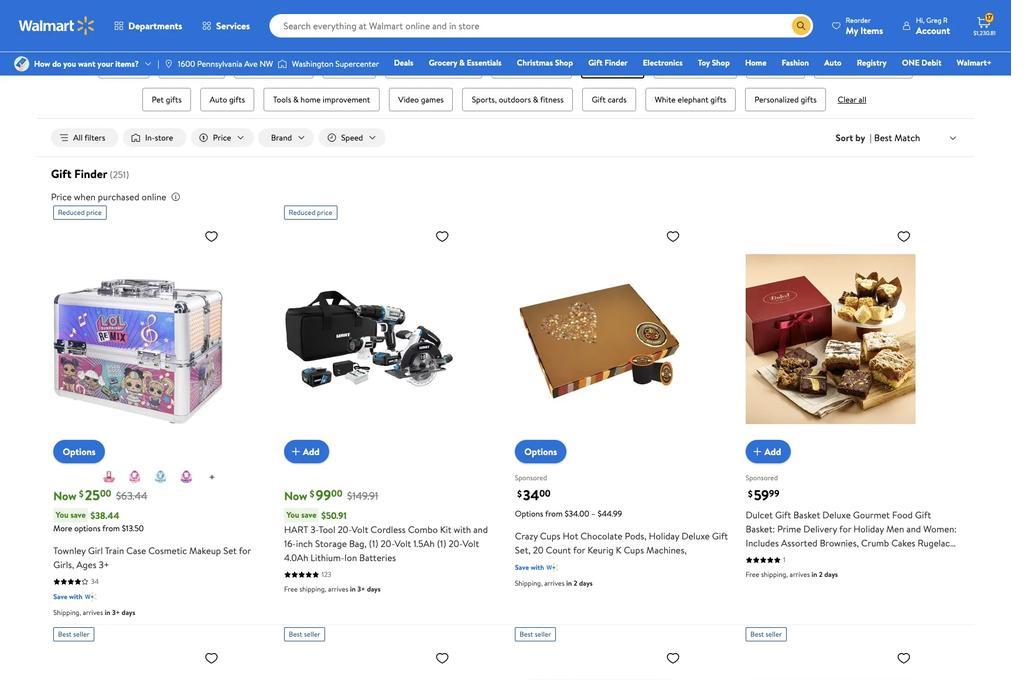Task type: locate. For each thing, give the bounding box(es) containing it.
1 add button from the left
[[284, 440, 329, 464]]

options link up barbie icon
[[53, 440, 105, 464]]

2 add from the left
[[765, 445, 782, 458]]

days down 'gift'
[[825, 570, 838, 580]]

search icon image
[[797, 21, 806, 30]]

 image left how
[[14, 56, 29, 71]]

0 horizontal spatial reduced price
[[58, 208, 102, 218]]

00 inside now $ 25 00 $63.44
[[100, 487, 111, 500]]

you inside you save $50.91 hart 3-tool 20-volt cordless combo kit with and 16-inch storage bag, (1) 20-volt 1.5ah (1) 20-volt 4.0ah lithium-ion batteries
[[287, 509, 299, 521]]

sponsored up 59
[[746, 473, 778, 483]]

34 up crazy
[[523, 485, 540, 505]]

pet gifts list item
[[140, 86, 193, 114]]

books, movies & music list item
[[812, 53, 916, 81]]

axe phoenix holiday gift pack for men includes crushed mint & rosemary body spray, antiperspirant stick & body wash, 3 count image
[[515, 646, 685, 680]]

1 horizontal spatial add
[[765, 445, 782, 458]]

1 vertical spatial shipping,
[[300, 584, 326, 594]]

fashion for fashion & jewelry
[[501, 61, 528, 73]]

gifts inside 'auto gifts' button
[[229, 94, 245, 105]]

1 vertical spatial food
[[893, 509, 913, 522]]

0 horizontal spatial price
[[51, 191, 72, 203]]

shipping, arrives in 2 days
[[515, 579, 593, 588]]

for right "set"
[[239, 545, 251, 557]]

for up brownies,
[[840, 523, 852, 536]]

white
[[655, 94, 676, 105]]

reduced price for 99
[[289, 208, 333, 218]]

0 horizontal spatial now
[[53, 488, 77, 504]]

best seller for axe apollo holiday gift pack for men includes sage & cedarwood body spray, antiperspirant deodorant stick & body wash, 3 count image on the left of the page
[[289, 630, 320, 639]]

0 horizontal spatial |
[[158, 58, 159, 70]]

add to favorites list, axe phoenix holiday gift pack for men includes crushed mint & rosemary body spray, antiperspirant stick & body wash, 3 count image
[[666, 651, 680, 666]]

volt up bag,
[[352, 523, 368, 536]]

0 horizontal spatial for
[[239, 545, 251, 557]]

gifts right the home link
[[780, 61, 796, 73]]

20- down cordless
[[381, 537, 395, 550]]

fashion & jewelry list item
[[489, 53, 574, 81]]

you
[[63, 58, 76, 70]]

0 horizontal spatial games
[[193, 61, 216, 73]]

one debit link
[[897, 56, 947, 69]]

1 horizontal spatial price
[[317, 208, 333, 218]]

save inside you save $50.91 hart 3-tool 20-volt cordless combo kit with and 16-inch storage bag, (1) 20-volt 1.5ah (1) 20-volt 4.0ah lithium-ion batteries
[[301, 509, 317, 521]]

0 horizontal spatial reduced
[[58, 208, 85, 218]]

1 $ from the left
[[79, 488, 84, 501]]

0 vertical spatial free
[[746, 570, 760, 580]]

$ up 3-
[[310, 488, 315, 501]]

add to favorites list, axe apollo holiday gift pack for men includes sage & cedarwood body spray, antiperspirant deodorant stick & body wash, 3 count image
[[435, 651, 449, 666]]

grocery & essentials link
[[424, 56, 507, 69]]

34
[[523, 485, 540, 505], [91, 577, 99, 587]]

0 horizontal spatial with
[[69, 592, 83, 602]]

0 horizontal spatial holiday
[[649, 530, 680, 543]]

legal information image
[[171, 192, 180, 202]]

save up 3-
[[301, 509, 317, 521]]

0 vertical spatial with
[[454, 523, 471, 536]]

shop
[[555, 57, 573, 69], [712, 57, 730, 69]]

1 vertical spatial |
[[870, 131, 872, 144]]

1 save from the left
[[70, 509, 86, 521]]

2 sponsored from the left
[[746, 473, 778, 483]]

sports, outdoors & fitness list item
[[460, 86, 576, 114]]

$ left 59
[[748, 488, 753, 501]]

2 vertical spatial 3+
[[112, 608, 120, 618]]

toys & games button
[[159, 55, 225, 79]]

1 shop from the left
[[555, 57, 573, 69]]

1 horizontal spatial 99
[[769, 487, 780, 500]]

 image for how
[[14, 56, 29, 71]]

walmart plus image
[[85, 591, 97, 603]]

1 horizontal spatial volt
[[395, 537, 411, 550]]

gift cards list item
[[580, 86, 639, 114]]

add up now $ 99 00 $149.91 at bottom
[[303, 445, 320, 458]]

food
[[395, 61, 413, 73], [893, 509, 913, 522]]

1 horizontal spatial auto
[[825, 57, 842, 69]]

holiday inside dulcet gift basket deluxe gourmet food gift basket: prime delivery for holiday men and women: includes assorted brownies, crumb cakes rugelach, and muffins. great gift idea!
[[854, 523, 884, 536]]

fashion link
[[777, 56, 815, 69]]

items
[[861, 24, 884, 37]]

group
[[79, 53, 932, 114]]

gift inside 'button'
[[592, 94, 606, 105]]

& for food & beverage gifts
[[415, 61, 420, 73]]

save with down set,
[[515, 563, 544, 573]]

3 00 from the left
[[540, 487, 551, 500]]

0 vertical spatial |
[[158, 58, 159, 70]]

$149.91
[[347, 489, 378, 503]]

with right kit
[[454, 523, 471, 536]]

games
[[193, 61, 216, 73], [421, 94, 444, 105]]

gift
[[823, 551, 838, 564]]

days up fujifilm instax mini 12 purple holiday bundle 2023 'image'
[[122, 608, 135, 618]]

0 horizontal spatial (1)
[[369, 537, 378, 550]]

save inside you save $38.44 more options from $13.50
[[70, 509, 86, 521]]

one
[[902, 57, 920, 69]]

 image
[[14, 56, 29, 71], [278, 58, 287, 70], [164, 59, 173, 69]]

2
[[819, 570, 823, 580], [574, 579, 578, 588]]

1 you from the left
[[56, 509, 68, 521]]

save for walmart plus image
[[53, 592, 67, 602]]

0 horizontal spatial save with
[[53, 592, 83, 602]]

white elephant gifts
[[655, 94, 727, 105]]

0 vertical spatial shipping,
[[515, 579, 543, 588]]

1 horizontal spatial 34
[[523, 485, 540, 505]]

for inside dulcet gift basket deluxe gourmet food gift basket: prime delivery for holiday men and women: includes assorted brownies, crumb cakes rugelach, and muffins. great gift idea!
[[840, 523, 852, 536]]

2 now from the left
[[284, 488, 308, 504]]

0 horizontal spatial add
[[303, 445, 320, 458]]

best for ($50 value) old spice swagger holiday men's gift pack with body wash, dry spray, and 2in1 shampoo and conditioner image
[[751, 630, 764, 639]]

pet gifts
[[152, 94, 182, 105]]

00 for 99
[[331, 487, 343, 500]]

save with left walmart plus image
[[53, 592, 83, 602]]

1 options link from the left
[[53, 440, 105, 464]]

gifts inside tech gifts button
[[351, 61, 367, 73]]

0 horizontal spatial from
[[102, 523, 120, 535]]

99 inside $ 59 99
[[769, 487, 780, 500]]

0 vertical spatial finder
[[605, 57, 628, 69]]

gifts down 1600 pennsylvania ave nw
[[229, 94, 245, 105]]

1 horizontal spatial 2
[[819, 570, 823, 580]]

auto for auto
[[825, 57, 842, 69]]

you up the hart
[[287, 509, 299, 521]]

townley girl train case cosmetic makeup set for girls, ages 3+ image
[[53, 225, 223, 454]]

1 price from the left
[[86, 208, 102, 218]]

best match
[[875, 131, 921, 144]]

holiday inside crazy cups hot chocolate pods, holiday deluxe gift set, 20 count for keurig k cups machines,
[[649, 530, 680, 543]]

arrives
[[790, 570, 810, 580], [545, 579, 565, 588], [328, 584, 348, 594], [83, 608, 103, 618]]

rugelach,
[[918, 537, 958, 550]]

0 vertical spatial from
[[545, 508, 563, 520]]

for inside townley girl train case cosmetic makeup set for girls, ages 3+
[[239, 545, 251, 557]]

fujifilm instax mini 12 purple holiday bundle 2023 image
[[53, 646, 223, 680]]

gifts inside food & beverage gifts button
[[457, 61, 473, 73]]

tools & home improvement list item
[[262, 86, 382, 114]]

16-
[[284, 537, 296, 550]]

cups up count
[[540, 530, 561, 543]]

0 horizontal spatial fashion
[[501, 61, 528, 73]]

save for options
[[70, 509, 86, 521]]

00 up options from $34.00 – $44.99 at the right bottom
[[540, 487, 551, 500]]

2 horizontal spatial volt
[[463, 537, 479, 550]]

crazy
[[515, 530, 538, 543]]

1
[[784, 555, 786, 565]]

and down includes
[[746, 551, 761, 564]]

1 horizontal spatial food
[[893, 509, 913, 522]]

1 vertical spatial finder
[[74, 166, 107, 182]]

you save $38.44 more options from $13.50
[[53, 509, 144, 535]]

auto down pennsylvania
[[210, 94, 227, 105]]

Walmart Site-Wide search field
[[269, 14, 813, 38]]

0 horizontal spatial add button
[[284, 440, 329, 464]]

0 horizontal spatial auto
[[210, 94, 227, 105]]

2 horizontal spatial 20-
[[449, 537, 463, 550]]

home
[[745, 57, 767, 69], [756, 61, 778, 73]]

free for free shipping, arrives in 2 days
[[746, 570, 760, 580]]

1 vertical spatial auto
[[210, 94, 227, 105]]

save with for walmart plus image
[[53, 592, 83, 602]]

free shipping, arrives in 2 days
[[746, 570, 838, 580]]

now inside now $ 99 00 $149.91
[[284, 488, 308, 504]]

1 horizontal spatial save
[[515, 563, 529, 573]]

2 you from the left
[[287, 509, 299, 521]]

shop right toy
[[712, 57, 730, 69]]

women:
[[924, 523, 957, 536]]

1 horizontal spatial (1)
[[437, 537, 447, 550]]

price inside price dropdown button
[[213, 132, 231, 144]]

volt down cordless
[[395, 537, 411, 550]]

gifts right the "elephant"
[[711, 94, 727, 105]]

prime
[[778, 523, 802, 536]]

20- down kit
[[449, 537, 463, 550]]

save up options
[[70, 509, 86, 521]]

1 horizontal spatial 00
[[331, 487, 343, 500]]

price for price
[[213, 132, 231, 144]]

1 vertical spatial games
[[421, 94, 444, 105]]

3 $ from the left
[[517, 488, 522, 501]]

2 horizontal spatial with
[[531, 563, 544, 573]]

grocery & essentials
[[429, 57, 502, 69]]

shipping, for shipping, arrives in 2 days
[[515, 579, 543, 588]]

 image left 1600
[[164, 59, 173, 69]]

$ left 25
[[79, 488, 84, 501]]

00 for 25
[[100, 487, 111, 500]]

1 vertical spatial from
[[102, 523, 120, 535]]

shipping, down 123
[[300, 584, 326, 594]]

barbie image
[[102, 470, 116, 484]]

now $ 25 00 $63.44
[[53, 485, 147, 505]]

3+
[[99, 559, 109, 571], [357, 584, 365, 594], [112, 608, 120, 618]]

holiday down gourmet
[[854, 523, 884, 536]]

stocking stuffers
[[244, 61, 304, 73]]

2 add button from the left
[[746, 440, 791, 464]]

tech gifts list item
[[321, 53, 378, 81]]

gift inside crazy cups hot chocolate pods, holiday deluxe gift set, 20 count for keurig k cups machines,
[[712, 530, 728, 543]]

1 horizontal spatial for
[[573, 544, 585, 557]]

now inside now $ 25 00 $63.44
[[53, 488, 77, 504]]

20- right tool
[[338, 523, 352, 536]]

delivery
[[804, 523, 838, 536]]

2 down hot
[[574, 579, 578, 588]]

shop for toy shop
[[712, 57, 730, 69]]

services
[[216, 19, 250, 32]]

assorted
[[782, 537, 818, 550]]

now left 25
[[53, 488, 77, 504]]

white elephant gifts list item
[[643, 86, 738, 114]]

| left toys
[[158, 58, 159, 70]]

1 00 from the left
[[100, 487, 111, 500]]

auto gifts list item
[[198, 86, 257, 114]]

sort
[[836, 131, 854, 144]]

great
[[798, 551, 821, 564]]

hi, greg r account
[[916, 15, 951, 37]]

washington
[[292, 58, 334, 70]]

1 horizontal spatial |
[[870, 131, 872, 144]]

finder inside gift finder link
[[605, 57, 628, 69]]

reduced price for 25
[[58, 208, 102, 218]]

2 shop from the left
[[712, 57, 730, 69]]

options down $ 34 00
[[515, 508, 544, 520]]

3+ down batteries
[[357, 584, 365, 594]]

save down set,
[[515, 563, 529, 573]]

1 vertical spatial with
[[531, 563, 544, 573]]

and up cakes
[[907, 523, 921, 536]]

best for fujifilm instax mini 12 purple holiday bundle 2023 'image'
[[58, 630, 72, 639]]

0 horizontal spatial  image
[[14, 56, 29, 71]]

123
[[322, 570, 332, 580]]

gifts right pet in the left of the page
[[166, 94, 182, 105]]

add up $ 59 99
[[765, 445, 782, 458]]

sponsored up $ 34 00
[[515, 473, 547, 483]]

0 vertical spatial games
[[193, 61, 216, 73]]

shipping, for free shipping, arrives in 2 days
[[761, 570, 788, 580]]

2 horizontal spatial 00
[[540, 487, 551, 500]]

you inside you save $38.44 more options from $13.50
[[56, 509, 68, 521]]

2 horizontal spatial 3+
[[357, 584, 365, 594]]

add to cart image
[[289, 445, 303, 459]]

with left walmart plus icon
[[531, 563, 544, 573]]

gifts inside pet gifts button
[[166, 94, 182, 105]]

home for home gifts
[[756, 61, 778, 73]]

add for add to cart icon
[[303, 445, 320, 458]]

1 vertical spatial deluxe
[[682, 530, 710, 543]]

2 reduced price from the left
[[289, 208, 333, 218]]

1 vertical spatial shipping,
[[53, 608, 81, 618]]

options
[[63, 445, 96, 458], [524, 445, 557, 458], [515, 508, 544, 520]]

0 horizontal spatial volt
[[352, 523, 368, 536]]

0 horizontal spatial sponsored
[[515, 473, 547, 483]]

best for axe phoenix holiday gift pack for men includes crushed mint & rosemary body spray, antiperspirant stick & body wash, 3 count image
[[520, 630, 533, 639]]

toy
[[698, 57, 710, 69]]

00 inside now $ 99 00 $149.91
[[331, 487, 343, 500]]

you up 'more'
[[56, 509, 68, 521]]

00 down barbie icon
[[100, 487, 111, 500]]

3 best seller from the left
[[520, 630, 551, 639]]

2 00 from the left
[[331, 487, 343, 500]]

add button up now $ 99 00 $149.91 at bottom
[[284, 440, 329, 464]]

2 horizontal spatial  image
[[278, 58, 287, 70]]

options up 25
[[63, 445, 96, 458]]

options link
[[53, 440, 105, 464], [515, 440, 567, 464]]

2 seller from the left
[[304, 630, 320, 639]]

0 horizontal spatial deluxe
[[682, 530, 710, 543]]

shipping, down 1
[[761, 570, 788, 580]]

combo
[[408, 523, 438, 536]]

toys
[[168, 61, 184, 73]]

$ inside $ 34 00
[[517, 488, 522, 501]]

1 horizontal spatial from
[[545, 508, 563, 520]]

0 horizontal spatial cups
[[540, 530, 561, 543]]

4 $ from the left
[[748, 488, 753, 501]]

brand button
[[258, 128, 314, 147]]

2 best seller from the left
[[289, 630, 320, 639]]

you for more
[[56, 509, 68, 521]]

games inside list item
[[193, 61, 216, 73]]

17
[[987, 12, 993, 22]]

$34.00
[[565, 508, 590, 520]]

auto left movies
[[825, 57, 842, 69]]

0 vertical spatial save with
[[515, 563, 544, 573]]

for down hot
[[573, 544, 585, 557]]

holiday up machines,
[[649, 530, 680, 543]]

(1) down kit
[[437, 537, 447, 550]]

Search search field
[[269, 14, 813, 38]]

tools & home improvement button
[[264, 88, 380, 111]]

2 horizontal spatial and
[[907, 523, 921, 536]]

3-
[[311, 523, 319, 536]]

0 horizontal spatial 20-
[[338, 523, 352, 536]]

deluxe up machines,
[[682, 530, 710, 543]]

2 options link from the left
[[515, 440, 567, 464]]

tool
[[319, 523, 336, 536]]

shipping, for free shipping, arrives in 3+ days
[[300, 584, 326, 594]]

0 horizontal spatial price
[[86, 208, 102, 218]]

with inside you save $50.91 hart 3-tool 20-volt cordless combo kit with and 16-inch storage bag, (1) 20-volt 1.5ah (1) 20-volt 4.0ah lithium-ion batteries
[[454, 523, 471, 536]]

0 horizontal spatial 3+
[[99, 559, 109, 571]]

r
[[944, 15, 948, 25]]

1 now from the left
[[53, 488, 77, 504]]

3+ up fujifilm instax mini 12 purple holiday bundle 2023 'image'
[[112, 608, 120, 618]]

3 seller from the left
[[535, 630, 551, 639]]

arrives down 123
[[328, 584, 348, 594]]

sort and filter section element
[[37, 119, 975, 157]]

1 sponsored from the left
[[515, 473, 547, 483]]

disney frozen image
[[153, 470, 167, 484]]

sort by |
[[836, 131, 872, 144]]

with left walmart plus image
[[69, 592, 83, 602]]

add to cart image
[[751, 445, 765, 459]]

1600
[[178, 58, 195, 70]]

save left walmart plus image
[[53, 592, 67, 602]]

1 vertical spatial free
[[284, 584, 298, 594]]

and right kit
[[473, 523, 488, 536]]

1 horizontal spatial free
[[746, 570, 760, 580]]

from left "$34.00"
[[545, 508, 563, 520]]

best seller for ($50 value) old spice swagger holiday men's gift pack with body wash, dry spray, and 2in1 shampoo and conditioner image
[[751, 630, 782, 639]]

basket:
[[746, 523, 775, 536]]

1 horizontal spatial price
[[213, 132, 231, 144]]

one debit
[[902, 57, 942, 69]]

seller for ($50 value) old spice swagger holiday men's gift pack with body wash, dry spray, and 2in1 shampoo and conditioner image
[[766, 630, 782, 639]]

for inside crazy cups hot chocolate pods, holiday deluxe gift set, 20 count for keurig k cups machines,
[[573, 544, 585, 557]]

fashion for fashion
[[782, 57, 809, 69]]

1 reduced from the left
[[58, 208, 85, 218]]

save for walmart plus icon
[[515, 563, 529, 573]]

options up $ 34 00
[[524, 445, 557, 458]]

| right by
[[870, 131, 872, 144]]

now up the hart
[[284, 488, 308, 504]]

2 $ from the left
[[310, 488, 315, 501]]

1 seller from the left
[[73, 630, 90, 639]]

4 best seller from the left
[[751, 630, 782, 639]]

0 horizontal spatial food
[[395, 61, 413, 73]]

$63.44
[[116, 489, 147, 503]]

1 best seller from the left
[[58, 630, 90, 639]]

1 horizontal spatial  image
[[164, 59, 173, 69]]

00 up $50.91
[[331, 487, 343, 500]]

in
[[812, 570, 818, 580], [566, 579, 572, 588], [350, 584, 356, 594], [105, 608, 110, 618]]

deals
[[394, 57, 414, 69]]

& for toys & games
[[186, 61, 191, 73]]

auto inside button
[[210, 94, 227, 105]]

home gifts button
[[747, 55, 805, 79]]

0 horizontal spatial save
[[70, 509, 86, 521]]

3+ down girl
[[99, 559, 109, 571]]

days
[[825, 570, 838, 580], [579, 579, 593, 588], [367, 584, 381, 594], [122, 608, 135, 618]]

seller for fujifilm instax mini 12 purple holiday bundle 2023 'image'
[[73, 630, 90, 639]]

essentials
[[467, 57, 502, 69]]

shipping, down 'girls,'
[[53, 608, 81, 618]]

1600 pennsylvania ave nw
[[178, 58, 273, 70]]

99
[[316, 485, 331, 505], [769, 487, 780, 500]]

gifts for pet gifts
[[166, 94, 182, 105]]

1 horizontal spatial shipping,
[[761, 570, 788, 580]]

when
[[74, 191, 96, 203]]

fashion inside button
[[501, 61, 528, 73]]

home for home
[[745, 57, 767, 69]]

lithium-
[[311, 552, 344, 564]]

free
[[746, 570, 760, 580], [284, 584, 298, 594]]

0 horizontal spatial 00
[[100, 487, 111, 500]]

0 horizontal spatial free
[[284, 584, 298, 594]]

options link up $ 34 00
[[515, 440, 567, 464]]

 image right nw
[[278, 58, 287, 70]]

2 down great
[[819, 570, 823, 580]]

cards
[[608, 94, 627, 105]]

0 horizontal spatial 34
[[91, 577, 99, 587]]

0 horizontal spatial finder
[[74, 166, 107, 182]]

gifts inside personalized gifts button
[[801, 94, 817, 105]]

1 horizontal spatial reduced price
[[289, 208, 333, 218]]

gifts right 'beverage'
[[457, 61, 473, 73]]

shipping,
[[761, 570, 788, 580], [300, 584, 326, 594]]

$ up crazy
[[517, 488, 522, 501]]

free down includes
[[746, 570, 760, 580]]

stocking stuffers list item
[[232, 53, 316, 81]]

price down auto gifts list item
[[213, 132, 231, 144]]

disney princess image
[[179, 470, 193, 484]]

($50 value) old spice swagger holiday men's gift pack with body wash, dry spray, and 2in1 shampoo and conditioner image
[[746, 646, 916, 680]]

now for 25
[[53, 488, 77, 504]]

0 horizontal spatial save
[[53, 592, 67, 602]]

shipping, arrives in 3+ days
[[53, 608, 135, 618]]

gifts inside the white elephant gifts button
[[711, 94, 727, 105]]

2 reduced from the left
[[289, 208, 316, 218]]

0 vertical spatial price
[[213, 132, 231, 144]]

video games list item
[[387, 86, 456, 114]]

(1) up batteries
[[369, 537, 378, 550]]

1 horizontal spatial with
[[454, 523, 471, 536]]

 image for 1600
[[164, 59, 173, 69]]

1 horizontal spatial holiday
[[854, 523, 884, 536]]

options link for crazy cups hot chocolate pods, holiday deluxe gift set, 20 count for keurig k cups machines, 'image'
[[515, 440, 567, 464]]

all filters button
[[51, 128, 118, 147]]

gifts inside home gifts button
[[780, 61, 796, 73]]

in-store
[[145, 132, 173, 144]]

1 vertical spatial 34
[[91, 577, 99, 587]]

2 save from the left
[[301, 509, 317, 521]]

1 horizontal spatial 20-
[[381, 537, 395, 550]]

cups down pods,
[[624, 544, 644, 557]]

1 vertical spatial save
[[53, 592, 67, 602]]

volt right 1.5ah
[[463, 537, 479, 550]]

price left when
[[51, 191, 72, 203]]

home inside button
[[756, 61, 778, 73]]

gifts right personalized
[[801, 94, 817, 105]]

walmart image
[[19, 16, 95, 35]]

sponsored for 59
[[746, 473, 778, 483]]

jewelry
[[537, 61, 563, 73]]

1 vertical spatial price
[[51, 191, 72, 203]]

now for 99
[[284, 488, 308, 504]]

0 horizontal spatial shop
[[555, 57, 573, 69]]

99 up $50.91
[[316, 485, 331, 505]]

pet gifts button
[[142, 88, 191, 111]]

seller for axe phoenix holiday gift pack for men includes crushed mint & rosemary body spray, antiperspirant stick & body wash, 3 count image
[[535, 630, 551, 639]]

0 vertical spatial save
[[515, 563, 529, 573]]

from down $38.44
[[102, 523, 120, 535]]

shop right 'christmas'
[[555, 57, 573, 69]]

1 horizontal spatial sponsored
[[746, 473, 778, 483]]

0 horizontal spatial options link
[[53, 440, 105, 464]]

items?
[[115, 58, 139, 70]]

1 reduced price from the left
[[58, 208, 102, 218]]

1 horizontal spatial add button
[[746, 440, 791, 464]]

4 seller from the left
[[766, 630, 782, 639]]

99 up dulcet
[[769, 487, 780, 500]]

1 add from the left
[[303, 445, 320, 458]]

deluxe inside crazy cups hot chocolate pods, holiday deluxe gift set, 20 count for keurig k cups machines,
[[682, 530, 710, 543]]

auto gifts
[[210, 94, 245, 105]]

storage
[[315, 537, 347, 550]]

shipping, down set,
[[515, 579, 543, 588]]

store
[[155, 132, 173, 144]]

books, movies & music button
[[814, 55, 913, 79]]

gifts right tech
[[351, 61, 367, 73]]

& for fashion & jewelry
[[530, 61, 535, 73]]

1 horizontal spatial shipping,
[[515, 579, 543, 588]]

food & beverage gifts list item
[[383, 53, 485, 81]]

0 vertical spatial food
[[395, 61, 413, 73]]

best inside popup button
[[875, 131, 893, 144]]

0 horizontal spatial 99
[[316, 485, 331, 505]]

0 vertical spatial shipping,
[[761, 570, 788, 580]]

2 price from the left
[[317, 208, 333, 218]]

99 for 59
[[769, 487, 780, 500]]

34 up walmart plus image
[[91, 577, 99, 587]]

sponsored
[[515, 473, 547, 483], [746, 473, 778, 483]]

free down '4.0ah'
[[284, 584, 298, 594]]

gift cards
[[592, 94, 627, 105]]

1 vertical spatial 3+
[[357, 584, 365, 594]]

1 horizontal spatial deluxe
[[823, 509, 851, 522]]

greg
[[927, 15, 942, 25]]

add button up $ 59 99
[[746, 440, 791, 464]]

1 horizontal spatial now
[[284, 488, 308, 504]]

tech gifts
[[332, 61, 367, 73]]

deluxe up delivery
[[823, 509, 851, 522]]

1 horizontal spatial save
[[301, 509, 317, 521]]

movies
[[849, 61, 874, 73]]

1 horizontal spatial finder
[[605, 57, 628, 69]]



Task type: describe. For each thing, give the bounding box(es) containing it.
clear
[[838, 94, 857, 105]]

$ inside now $ 25 00 $63.44
[[79, 488, 84, 501]]

gift inside button
[[591, 61, 605, 73]]

add for add to cart image
[[765, 445, 782, 458]]

tech
[[332, 61, 349, 73]]

gifts for auto gifts
[[229, 94, 245, 105]]

games inside list item
[[421, 94, 444, 105]]

speed button
[[319, 128, 385, 147]]

+ button
[[200, 468, 225, 487]]

& for grocery & essentials
[[459, 57, 465, 69]]

| inside 'sort and filter section' element
[[870, 131, 872, 144]]

you save $50.91 hart 3-tool 20-volt cordless combo kit with and 16-inch storage bag, (1) 20-volt 1.5ah (1) 20-volt 4.0ah lithium-ion batteries
[[284, 509, 488, 564]]

now $ 99 00 $149.91
[[284, 485, 378, 505]]

set
[[223, 545, 237, 557]]

toys & games list item
[[156, 53, 228, 81]]

stocking
[[244, 61, 275, 73]]

crazy cups hot chocolate pods, holiday deluxe gift set, 20 count for keurig k cups machines,
[[515, 530, 728, 557]]

personalized gifts list item
[[743, 86, 829, 114]]

best seller for fujifilm instax mini 12 purple holiday bundle 2023 'image'
[[58, 630, 90, 639]]

home link
[[740, 56, 772, 69]]

christmas shop link
[[512, 56, 578, 69]]

set,
[[515, 544, 531, 557]]

ages
[[76, 559, 97, 571]]

options for crazy cups hot chocolate pods, holiday deluxe gift set, 20 count for keurig k cups machines, 'image'
[[524, 445, 557, 458]]

from inside you save $38.44 more options from $13.50
[[102, 523, 120, 535]]

$44.99
[[598, 508, 622, 520]]

food inside button
[[395, 61, 413, 73]]

save for 3-
[[301, 509, 317, 521]]

$ inside $ 59 99
[[748, 488, 753, 501]]

sponsored for 34
[[515, 473, 547, 483]]

1 horizontal spatial and
[[746, 551, 761, 564]]

seller for axe apollo holiday gift pack for men includes sage & cedarwood body spray, antiperspirant deodorant stick & body wash, 3 count image on the left of the page
[[304, 630, 320, 639]]

you for hart
[[287, 509, 299, 521]]

crumb
[[862, 537, 889, 550]]

speed
[[341, 132, 363, 144]]

& for tools & home improvement
[[293, 94, 299, 105]]

auto link
[[819, 56, 847, 69]]

shop for christmas shop
[[555, 57, 573, 69]]

makeup
[[189, 545, 221, 557]]

girl
[[88, 545, 103, 557]]

axe apollo holiday gift pack for men includes sage & cedarwood body spray, antiperspirant deodorant stick & body wash, 3 count image
[[284, 646, 454, 680]]

dulcet gift basket deluxe gourmet food gift basket: prime delivery for holiday men and women: includes assorted brownies, crumb cakes rugelach, and muffins. great gift idea! image
[[746, 225, 916, 454]]

personalized gifts
[[755, 94, 817, 105]]

reduced for 25
[[58, 208, 85, 218]]

with for walmart plus image
[[69, 592, 83, 602]]

clear all list item
[[833, 86, 871, 114]]

pennsylvania
[[197, 58, 242, 70]]

registry link
[[852, 56, 892, 69]]

walmart+ link
[[952, 56, 997, 69]]

stuffers
[[277, 61, 304, 73]]

gift sets list item
[[579, 53, 647, 81]]

finder for gift finder (251)
[[74, 166, 107, 182]]

gifts for home gifts
[[780, 61, 796, 73]]

walmart plus image
[[547, 562, 558, 574]]

fashion & jewelry button
[[492, 55, 572, 79]]

shipping, for shipping, arrives in 3+ days
[[53, 608, 81, 618]]

case
[[126, 545, 146, 557]]

electronics link
[[638, 56, 688, 69]]

1 (1) from the left
[[369, 537, 378, 550]]

add to favorites list, townley girl train case cosmetic makeup set for girls, ages 3+ image
[[205, 229, 219, 244]]

gourmet
[[853, 509, 890, 522]]

add button for hart 3-tool 20-volt cordless combo kit with and 16-inch storage bag, (1) 20-volt 1.5ah (1) 20-volt 4.0ah lithium-ion batteries image
[[284, 440, 329, 464]]

days down the keurig
[[579, 579, 593, 588]]

price for 99
[[317, 208, 333, 218]]

reorder
[[846, 15, 871, 25]]

add button for dulcet gift basket deluxe gourmet food gift basket: prime delivery for holiday men and women: includes assorted brownies, crumb cakes rugelach, and muffins. great gift idea! image at the right
[[746, 440, 791, 464]]

deluxe inside dulcet gift basket deluxe gourmet food gift basket: prime delivery for holiday men and women: includes assorted brownies, crumb cakes rugelach, and muffins. great gift idea!
[[823, 509, 851, 522]]

beauty
[[663, 61, 688, 73]]

add to favorites list, hart 3-tool 20-volt cordless combo kit with and 16-inch storage bag, (1) 20-volt 1.5ah (1) 20-volt 4.0ah lithium-ion batteries image
[[435, 229, 449, 244]]

$13.50
[[122, 523, 144, 535]]

townley girl train case cosmetic makeup set for girls, ages 3+
[[53, 545, 251, 571]]

arrives down great
[[790, 570, 810, 580]]

by
[[856, 131, 866, 144]]

2 (1) from the left
[[437, 537, 447, 550]]

food inside dulcet gift basket deluxe gourmet food gift basket: prime delivery for holiday men and women: includes assorted brownies, crumb cakes rugelach, and muffins. great gift idea!
[[893, 509, 913, 522]]

add to favorites list, crazy cups hot chocolate pods, holiday deluxe gift set, 20 count for keurig k cups machines, image
[[666, 229, 680, 244]]

barbie pink image
[[128, 470, 142, 484]]

books,
[[824, 61, 847, 73]]

improvement
[[323, 94, 370, 105]]

tools & home improvement
[[273, 94, 370, 105]]

free for free shipping, arrives in 3+ days
[[284, 584, 298, 594]]

townley
[[53, 545, 86, 557]]

 image for washington
[[278, 58, 287, 70]]

4.0ah
[[284, 552, 308, 564]]

beauty & self-care list item
[[651, 53, 740, 81]]

hart 3-tool 20-volt cordless combo kit with and 16-inch storage bag, (1) 20-volt 1.5ah (1) 20-volt 4.0ah lithium-ion batteries image
[[284, 225, 454, 454]]

white elephant gifts button
[[646, 88, 736, 111]]

add to favorites list, fujifilm instax mini 12 purple holiday bundle 2023 image
[[205, 651, 219, 666]]

add to favorites list, ($50 value) old spice swagger holiday men's gift pack with body wash, dry spray, and 2in1 shampoo and conditioner image
[[897, 651, 911, 666]]

gift finder (251)
[[51, 166, 129, 182]]

price for price when purchased online
[[51, 191, 72, 203]]

save with for walmart plus icon
[[515, 563, 544, 573]]

care
[[713, 61, 728, 73]]

machines,
[[647, 544, 687, 557]]

group containing top picks
[[79, 53, 932, 114]]

hi,
[[916, 15, 925, 25]]

ion
[[344, 552, 357, 564]]

1 vertical spatial cups
[[624, 544, 644, 557]]

0 vertical spatial 34
[[523, 485, 540, 505]]

0 horizontal spatial 2
[[574, 579, 578, 588]]

christmas
[[517, 57, 553, 69]]

reduced for 99
[[289, 208, 316, 218]]

gift sets
[[591, 61, 621, 73]]

fitness
[[540, 94, 564, 105]]

& for beauty & self-care
[[690, 61, 695, 73]]

books, movies & music
[[824, 61, 904, 73]]

0 vertical spatial cups
[[540, 530, 561, 543]]

and inside you save $50.91 hart 3-tool 20-volt cordless combo kit with and 16-inch storage bag, (1) 20-volt 1.5ah (1) 20-volt 4.0ah lithium-ion batteries
[[473, 523, 488, 536]]

best match button
[[872, 130, 960, 146]]

with for walmart plus icon
[[531, 563, 544, 573]]

best for axe apollo holiday gift pack for men includes sage & cedarwood body spray, antiperspirant deodorant stick & body wash, 3 count image on the left of the page
[[289, 630, 302, 639]]

gifts for tech gifts
[[351, 61, 367, 73]]

crazy cups hot chocolate pods, holiday deluxe gift set, 20 count for keurig k cups machines, image
[[515, 225, 685, 454]]

hot
[[563, 530, 579, 543]]

train
[[105, 545, 124, 557]]

inch
[[296, 537, 313, 550]]

chocolate
[[581, 530, 623, 543]]

registry
[[857, 57, 887, 69]]

nw
[[260, 58, 273, 70]]

arrives down walmart plus icon
[[545, 579, 565, 588]]

days down batteries
[[367, 584, 381, 594]]

in-
[[145, 132, 155, 144]]

options link for townley girl train case cosmetic makeup set for girls, ages 3+ image
[[53, 440, 105, 464]]

finder for gift finder
[[605, 57, 628, 69]]

best seller for axe phoenix holiday gift pack for men includes crushed mint & rosemary body spray, antiperspirant stick & body wash, 3 count image
[[520, 630, 551, 639]]

how
[[34, 58, 50, 70]]

1 horizontal spatial 3+
[[112, 608, 120, 618]]

home gifts list item
[[744, 53, 807, 81]]

toy shop link
[[693, 56, 735, 69]]

top picks button
[[98, 55, 149, 79]]

options for townley girl train case cosmetic makeup set for girls, ages 3+ image
[[63, 445, 96, 458]]

99 for $
[[316, 485, 331, 505]]

3+ inside townley girl train case cosmetic makeup set for girls, ages 3+
[[99, 559, 109, 571]]

video games
[[398, 94, 444, 105]]

$ inside now $ 99 00 $149.91
[[310, 488, 315, 501]]

clear all
[[838, 94, 867, 105]]

59
[[754, 485, 769, 505]]

–
[[591, 508, 596, 520]]

departments button
[[104, 12, 192, 40]]

price for 25
[[86, 208, 102, 218]]

$ 34 00
[[517, 485, 551, 505]]

reorder my items
[[846, 15, 884, 37]]

food & beverage gifts button
[[385, 55, 482, 79]]

clear all button
[[833, 94, 871, 105]]

cakes
[[892, 537, 916, 550]]

00 inside $ 34 00
[[540, 487, 551, 500]]

gifts for personalized gifts
[[801, 94, 817, 105]]

auto for auto gifts
[[210, 94, 227, 105]]

bag,
[[349, 537, 367, 550]]

home gifts
[[756, 61, 796, 73]]

match
[[895, 131, 921, 144]]

food & beverage gifts
[[395, 61, 473, 73]]

elephant
[[678, 94, 709, 105]]

add to favorites list, dulcet gift basket deluxe gourmet food gift basket: prime delivery for holiday men and women: includes assorted brownies, crumb cakes rugelach, and muffins. great gift idea! image
[[897, 229, 911, 244]]

top picks list item
[[96, 53, 152, 81]]

arrives down walmart plus image
[[83, 608, 103, 618]]

gift sets button
[[581, 55, 644, 79]]

more
[[53, 523, 72, 535]]



Task type: vqa. For each thing, say whether or not it's contained in the screenshot.
Walmart+
yes



